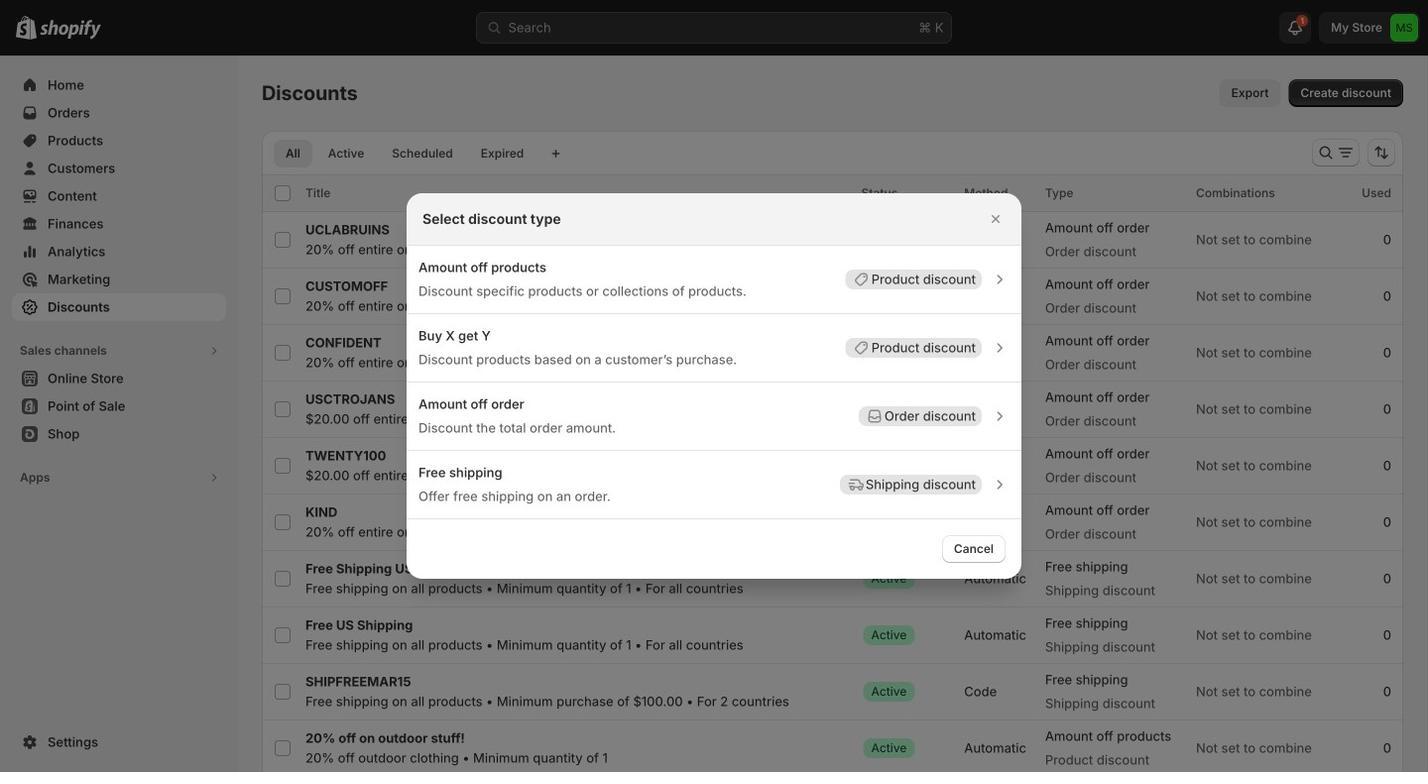Task type: locate. For each thing, give the bounding box(es) containing it.
dialog
[[0, 193, 1428, 579]]

shopify image
[[40, 20, 101, 39]]

tab list
[[270, 139, 540, 168]]



Task type: vqa. For each thing, say whether or not it's contained in the screenshot.
down
no



